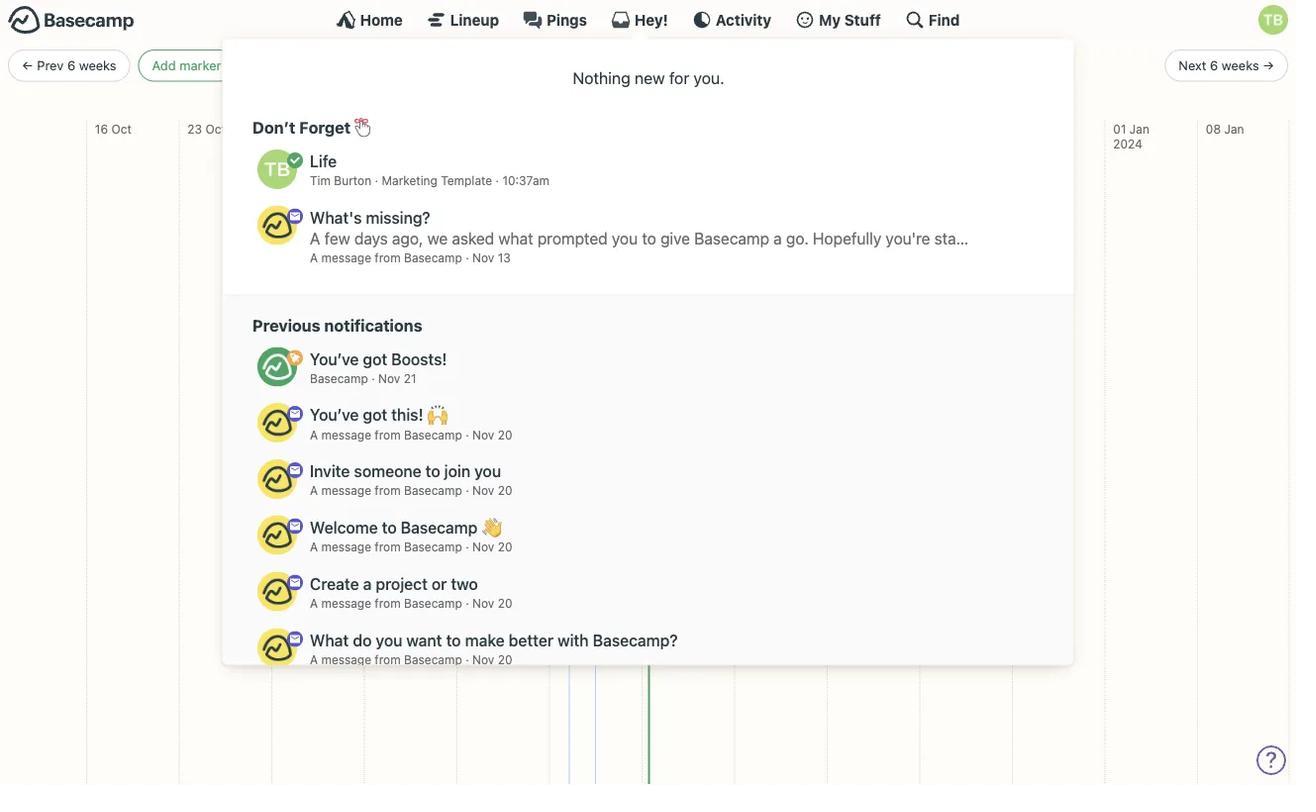 Task type: vqa. For each thing, say whether or not it's contained in the screenshot.
project
yes



Task type: describe. For each thing, give the bounding box(es) containing it.
message inside create a project or two a message from basecamp nov 20
[[321, 596, 371, 610]]

nov 20 element for join
[[472, 484, 512, 498]]

onboarding image for invite someone to join you
[[287, 462, 303, 478]]

find button
[[905, 10, 960, 30]]

nov 13 element
[[472, 251, 510, 265]]

this!
[[391, 406, 423, 424]]

06
[[373, 122, 388, 136]]

basecamp image for invite someone to join you
[[257, 459, 297, 499]]

welcome the deer to the carnival
[[577, 99, 766, 112]]

deer
[[655, 99, 681, 112]]

👋
[[481, 518, 497, 537]]

got for boosts!
[[362, 349, 387, 368]]

13
[[497, 251, 510, 265]]

next 6 weeks →
[[1179, 58, 1274, 73]]

activity
[[716, 11, 771, 28]]

nov inside create a project or two a message from basecamp nov 20
[[472, 596, 494, 610]]

basecamp inside what do you want to make better with basecamp? a message from basecamp nov 20
[[404, 653, 462, 667]]

message inside welcome to basecamp 👋 a message from basecamp nov 20
[[321, 540, 371, 554]]

1 a from the top
[[309, 251, 317, 265]]

2 weeks from the left
[[1222, 58, 1259, 73]]

basecamp image for what do you want to make better with basecamp?
[[257, 628, 297, 668]]

←
[[22, 58, 33, 73]]

you've got this! 🙌 a message from basecamp nov 20
[[309, 406, 512, 442]]

basecamp image for you've got boosts!
[[257, 347, 297, 387]]

basecamp image for welcome to basecamp 👋
[[257, 516, 297, 555]]

home
[[360, 11, 403, 28]]

oct for 16 oct
[[111, 122, 132, 136]]

lineup
[[450, 11, 499, 28]]

nov inside you've got boosts! basecamp nov 21
[[378, 371, 400, 385]]

template
[[440, 174, 492, 188]]

basecamp image for create a project or two
[[257, 572, 297, 612]]

nothing
[[572, 68, 630, 88]]

06 nov
[[373, 122, 413, 136]]

nov inside welcome to basecamp 👋 a message from basecamp nov 20
[[472, 540, 494, 554]]

onboarding
[[637, 99, 704, 112]]

add marker link
[[138, 50, 235, 82]]

home link
[[336, 10, 403, 30]]

project
[[375, 574, 427, 593]]

join
[[444, 462, 470, 481]]

better
[[508, 631, 553, 649]]

a inside you've got this! 🙌 a message from basecamp nov 20
[[309, 428, 317, 442]]

1 message from the top
[[321, 251, 371, 265]]

you've got boosts! basecamp nov 21
[[309, 349, 447, 385]]

01 jan 2024
[[1113, 122, 1150, 151]]

nov inside what do you want to make better with basecamp? a message from basecamp nov 20
[[472, 653, 494, 667]]

01
[[1113, 122, 1126, 136]]

21
[[403, 371, 416, 385]]

a message from basecamp nov 13
[[309, 251, 510, 265]]

welcome to basecamp 👋 a message from basecamp nov 20
[[309, 518, 512, 554]]

1 6 from the left
[[67, 58, 75, 73]]

you inside what do you want to make better with basecamp? a message from basecamp nov 20
[[375, 631, 402, 649]]

marketing
[[381, 174, 437, 188]]

find
[[929, 11, 960, 28]]

from inside you've got this! 🙌 a message from basecamp nov 20
[[374, 428, 400, 442]]

got for this!
[[362, 406, 387, 424]]

you.
[[693, 68, 724, 88]]

what's
[[309, 208, 361, 227]]

carnival
[[721, 99, 766, 112]]

23
[[187, 122, 202, 136]]

jan for 01 jan 2024
[[1130, 122, 1150, 136]]

1 the from the left
[[633, 99, 651, 112]]

activity link
[[692, 10, 771, 30]]

marker
[[180, 58, 221, 73]]

you've for you've got boosts!
[[309, 349, 358, 368]]

basecamp inside you've got boosts! basecamp nov 21
[[309, 371, 368, 385]]

boosts!
[[391, 349, 447, 368]]

what do you want to make better with basecamp? a message from basecamp nov 20
[[309, 631, 677, 667]]

2 6 from the left
[[1210, 58, 1218, 73]]

basecamp inside create a project or two a message from basecamp nov 20
[[404, 596, 462, 610]]

nov 21 element
[[378, 371, 416, 385]]

from inside invite someone to join you a message from basecamp nov 20
[[374, 484, 400, 498]]

stuff
[[844, 11, 881, 28]]

team onboarding
[[603, 99, 704, 112]]

2 the from the left
[[699, 99, 717, 112]]

previous
[[252, 315, 320, 335]]

← prev 6 weeks
[[22, 58, 116, 73]]

team onboarding link
[[595, 94, 713, 117]]

a inside welcome to basecamp 👋 a message from basecamp nov 20
[[309, 540, 317, 554]]

16 oct
[[95, 122, 132, 136]]

make
[[465, 631, 504, 649]]

to inside welcome to basecamp 👋 a message from basecamp nov 20
[[381, 518, 396, 537]]

hey!
[[635, 11, 668, 28]]

10:37am
[[502, 174, 549, 188]]

nov inside you've got this! 🙌 a message from basecamp nov 20
[[472, 428, 494, 442]]

message inside invite someone to join you a message from basecamp nov 20
[[321, 484, 371, 498]]

tim
[[309, 174, 330, 188]]

basecamp inside invite someone to join you a message from basecamp nov 20
[[404, 484, 462, 498]]

nov inside invite someone to join you a message from basecamp nov 20
[[472, 484, 494, 498]]

two
[[450, 574, 477, 593]]

create
[[309, 574, 359, 593]]

welcome the deer to the carnival link
[[569, 94, 766, 117]]

add marker
[[152, 58, 221, 73]]

20 inside welcome to basecamp 👋 a message from basecamp nov 20
[[497, 540, 512, 554]]

08 jan
[[1206, 122, 1244, 136]]

to inside welcome the deer to the carnival link
[[684, 99, 696, 112]]

boostreport image
[[287, 350, 303, 366]]

08
[[1206, 122, 1221, 136]]

pings button
[[523, 10, 587, 30]]

lineup link
[[427, 10, 499, 30]]

main element
[[0, 0, 1296, 743]]

onboarding image for you've got this! 🙌
[[287, 406, 303, 422]]



Task type: locate. For each thing, give the bounding box(es) containing it.
got inside you've got boosts! basecamp nov 21
[[362, 349, 387, 368]]

from up project
[[374, 540, 400, 554]]

you've inside you've got this! 🙌 a message from basecamp nov 20
[[309, 406, 358, 424]]

10:37am element
[[502, 174, 549, 188]]

basecamp image down boostreport image
[[257, 403, 297, 443]]

welcome
[[577, 99, 630, 112], [309, 518, 377, 537]]

a inside invite someone to join you a message from basecamp nov 20
[[309, 484, 317, 498]]

1 horizontal spatial welcome
[[577, 99, 630, 112]]

nov
[[391, 122, 413, 136], [472, 251, 494, 265], [378, 371, 400, 385], [472, 428, 494, 442], [472, 484, 494, 498], [472, 540, 494, 554], [472, 596, 494, 610], [472, 653, 494, 667]]

5 nov 20 element from the top
[[472, 653, 512, 667]]

20 inside what do you want to make better with basecamp? a message from basecamp nov 20
[[497, 653, 512, 667]]

message down do
[[321, 653, 371, 667]]

onboarding image left 'create'
[[287, 575, 303, 591]]

1 oct from the left
[[111, 122, 132, 136]]

0 horizontal spatial jan
[[1130, 122, 1150, 136]]

1 horizontal spatial tim burton image
[[1259, 5, 1288, 35]]

nov 20 element
[[472, 428, 512, 442], [472, 484, 512, 498], [472, 540, 512, 554], [472, 596, 512, 610], [472, 653, 512, 667]]

a down what
[[309, 653, 317, 667]]

nov up invite someone to join you a message from basecamp nov 20
[[472, 428, 494, 442]]

tim burton image down 30
[[257, 149, 297, 189]]

1 vertical spatial onboarding image
[[287, 519, 303, 534]]

got up nov 21 element
[[362, 349, 387, 368]]

next
[[1179, 58, 1207, 73]]

the down you. at top
[[699, 99, 717, 112]]

to right deer
[[684, 99, 696, 112]]

new
[[634, 68, 665, 88]]

1 vertical spatial you
[[375, 631, 402, 649]]

welcome for to
[[309, 518, 377, 537]]

what
[[309, 631, 348, 649]]

you've for you've got this! 🙌
[[309, 406, 358, 424]]

2 vertical spatial basecamp image
[[257, 572, 297, 612]]

from down create a project or two a message from basecamp nov 20
[[374, 653, 400, 667]]

add
[[152, 58, 176, 73]]

basecamp
[[404, 251, 462, 265], [309, 371, 368, 385], [404, 428, 462, 442], [404, 484, 462, 498], [400, 518, 477, 537], [404, 540, 462, 554], [404, 596, 462, 610], [404, 653, 462, 667]]

1 nov 20 element from the top
[[472, 428, 512, 442]]

23 oct
[[187, 122, 226, 136]]

want
[[406, 631, 442, 649]]

create a project or two a message from basecamp nov 20
[[309, 574, 512, 610]]

a
[[363, 574, 371, 593]]

0 horizontal spatial the
[[633, 99, 651, 112]]

1 vertical spatial you've
[[309, 406, 358, 424]]

2 got from the top
[[362, 406, 387, 424]]

1 20 from the top
[[497, 428, 512, 442]]

1 horizontal spatial weeks
[[1222, 58, 1259, 73]]

message up invite
[[321, 428, 371, 442]]

hey! button
[[611, 10, 668, 30]]

tim burton image up →
[[1259, 5, 1288, 35]]

notifications
[[324, 315, 422, 335]]

the
[[633, 99, 651, 112], [699, 99, 717, 112]]

0 horizontal spatial oct
[[111, 122, 132, 136]]

basecamp image left 'create'
[[257, 572, 297, 612]]

2 basecamp image from the top
[[257, 403, 297, 443]]

to
[[684, 99, 696, 112], [425, 462, 440, 481], [381, 518, 396, 537], [446, 631, 461, 649]]

1 weeks from the left
[[79, 58, 116, 73]]

3 basecamp image from the top
[[257, 516, 297, 555]]

2 20 from the top
[[497, 484, 512, 498]]

from inside create a project or two a message from basecamp nov 20
[[374, 596, 400, 610]]

1 you've from the top
[[309, 349, 358, 368]]

pings
[[547, 11, 587, 28]]

a inside create a project or two a message from basecamp nov 20
[[309, 596, 317, 610]]

3 message from the top
[[321, 484, 371, 498]]

1 basecamp image from the top
[[257, 347, 297, 387]]

5 message from the top
[[321, 596, 371, 610]]

welcome up 'create'
[[309, 518, 377, 537]]

oct for 30 oct
[[298, 122, 319, 136]]

onboarding image
[[287, 462, 303, 478], [287, 519, 303, 534]]

5 a from the top
[[309, 596, 317, 610]]

3 from from the top
[[374, 484, 400, 498]]

got left this!
[[362, 406, 387, 424]]

2 onboarding image from the top
[[287, 406, 303, 422]]

got inside you've got this! 🙌 a message from basecamp nov 20
[[362, 406, 387, 424]]

message down 'create'
[[321, 596, 371, 610]]

my stuff
[[819, 11, 881, 28]]

tim burton image
[[1259, 5, 1288, 35], [257, 149, 297, 189]]

oct right 30
[[298, 122, 319, 136]]

to down invite someone to join you a message from basecamp nov 20
[[381, 518, 396, 537]]

basecamp down the missing?
[[404, 251, 462, 265]]

weeks left →
[[1222, 58, 1259, 73]]

3 oct from the left
[[298, 122, 319, 136]]

1 onboarding image from the top
[[287, 209, 303, 225]]

you've down previous notifications
[[309, 349, 358, 368]]

message
[[321, 251, 371, 265], [321, 428, 371, 442], [321, 484, 371, 498], [321, 540, 371, 554], [321, 596, 371, 610], [321, 653, 371, 667]]

onboarding image for what's missing?
[[287, 209, 303, 225]]

onboarding image for create a project or two
[[287, 575, 303, 591]]

basecamp down the or
[[404, 596, 462, 610]]

2 from from the top
[[374, 428, 400, 442]]

2 basecamp image from the top
[[257, 459, 297, 499]]

2024
[[1113, 137, 1143, 151]]

jan right 08
[[1224, 122, 1244, 136]]

for
[[669, 68, 689, 88]]

0 horizontal spatial welcome
[[309, 518, 377, 537]]

nov 20 element for 👋
[[472, 540, 512, 554]]

from inside what do you want to make better with basecamp? a message from basecamp nov 20
[[374, 653, 400, 667]]

message down invite
[[321, 484, 371, 498]]

0 vertical spatial you
[[474, 462, 501, 481]]

message up 'create'
[[321, 540, 371, 554]]

a down what's
[[309, 251, 317, 265]]

you inside invite someone to join you a message from basecamp nov 20
[[474, 462, 501, 481]]

you
[[474, 462, 501, 481], [375, 631, 402, 649]]

onboarding image
[[287, 209, 303, 225], [287, 406, 303, 422], [287, 575, 303, 591], [287, 631, 303, 647]]

with
[[557, 631, 588, 649]]

0 vertical spatial tim burton image
[[1259, 5, 1288, 35]]

from down the someone
[[374, 484, 400, 498]]

life
[[309, 152, 336, 171]]

you've
[[309, 349, 358, 368], [309, 406, 358, 424]]

5 from from the top
[[374, 596, 400, 610]]

nov down two
[[472, 596, 494, 610]]

3 nov 20 element from the top
[[472, 540, 512, 554]]

basecamp left the "👋"
[[400, 518, 477, 537]]

onboarding image down boostreport image
[[287, 406, 303, 422]]

basecamp image
[[257, 206, 297, 245], [257, 459, 297, 499], [257, 516, 297, 555], [257, 628, 297, 668]]

jan inside "01 jan 2024"
[[1130, 122, 1150, 136]]

a down invite
[[309, 484, 317, 498]]

a up 'create'
[[309, 540, 317, 554]]

you right join
[[474, 462, 501, 481]]

don't
[[252, 118, 295, 137]]

or
[[431, 574, 446, 593]]

to right want
[[446, 631, 461, 649]]

4 onboarding image from the top
[[287, 631, 303, 647]]

6 from from the top
[[374, 653, 400, 667]]

6 a from the top
[[309, 653, 317, 667]]

basecamp image for what's missing?
[[257, 206, 297, 245]]

basecamp down join
[[404, 484, 462, 498]]

welcome for the
[[577, 99, 630, 112]]

my stuff button
[[795, 10, 881, 30]]

onboarding image for what do you want to make better with basecamp?
[[287, 631, 303, 647]]

you've inside you've got boosts! basecamp nov 21
[[309, 349, 358, 368]]

nov right 06
[[391, 122, 413, 136]]

life tim burton marketing template 10:37am
[[309, 152, 549, 188]]

1 basecamp image from the top
[[257, 206, 297, 245]]

0 horizontal spatial weeks
[[79, 58, 116, 73]]

30 oct
[[280, 122, 319, 136]]

1 horizontal spatial 6
[[1210, 58, 1218, 73]]

basecamp down previous notifications
[[309, 371, 368, 385]]

do
[[352, 631, 371, 649]]

from down project
[[374, 596, 400, 610]]

message down what's
[[321, 251, 371, 265]]

prev
[[37, 58, 64, 73]]

a down 'create'
[[309, 596, 317, 610]]

0 vertical spatial you've
[[309, 349, 358, 368]]

welcome down nothing at the left top of the page
[[577, 99, 630, 112]]

got
[[362, 349, 387, 368], [362, 406, 387, 424]]

1 horizontal spatial jan
[[1224, 122, 1244, 136]]

1 vertical spatial basecamp image
[[257, 403, 297, 443]]

my
[[819, 11, 841, 28]]

missing?
[[365, 208, 430, 227]]

4 message from the top
[[321, 540, 371, 554]]

invite
[[309, 462, 349, 481]]

jan
[[1130, 122, 1150, 136], [1224, 122, 1244, 136]]

basecamp image
[[257, 347, 297, 387], [257, 403, 297, 443], [257, 572, 297, 612]]

0 horizontal spatial you
[[375, 631, 402, 649]]

nov 20 element for or
[[472, 596, 512, 610]]

weeks right prev at the left of page
[[79, 58, 116, 73]]

2 horizontal spatial oct
[[298, 122, 319, 136]]

2 oct from the left
[[205, 122, 226, 136]]

2 onboarding image from the top
[[287, 519, 303, 534]]

6
[[67, 58, 75, 73], [1210, 58, 1218, 73]]

team
[[603, 99, 634, 112]]

previous notifications
[[252, 315, 422, 335]]

1 vertical spatial welcome
[[309, 518, 377, 537]]

1 onboarding image from the top
[[287, 462, 303, 478]]

basecamp image down the previous
[[257, 347, 297, 387]]

→
[[1263, 58, 1274, 73]]

nov 20 element for want
[[472, 653, 512, 667]]

from down the missing?
[[374, 251, 400, 265]]

nothing new for you.
[[572, 68, 724, 88]]

4 basecamp image from the top
[[257, 628, 297, 668]]

someone
[[353, 462, 421, 481]]

6 message from the top
[[321, 653, 371, 667]]

oct right 23
[[205, 122, 226, 136]]

2 message from the top
[[321, 428, 371, 442]]

🙌
[[427, 406, 443, 424]]

onboarding image for welcome to basecamp 👋
[[287, 519, 303, 534]]

2 jan from the left
[[1224, 122, 1244, 136]]

3 a from the top
[[309, 484, 317, 498]]

todo image
[[287, 152, 303, 168]]

1 horizontal spatial the
[[699, 99, 717, 112]]

you right do
[[375, 631, 402, 649]]

20 inside create a project or two a message from basecamp nov 20
[[497, 596, 512, 610]]

jan up 2024
[[1130, 122, 1150, 136]]

4 from from the top
[[374, 540, 400, 554]]

welcome inside welcome to basecamp 👋 a message from basecamp nov 20
[[309, 518, 377, 537]]

onboarding image left what's
[[287, 209, 303, 225]]

don't forget
[[252, 118, 354, 137]]

you've up invite
[[309, 406, 358, 424]]

4 nov 20 element from the top
[[472, 596, 512, 610]]

20 inside you've got this! 🙌 a message from basecamp nov 20
[[497, 428, 512, 442]]

1 vertical spatial tim burton image
[[257, 149, 297, 189]]

oct for 23 oct
[[205, 122, 226, 136]]

0 vertical spatial welcome
[[577, 99, 630, 112]]

0 horizontal spatial tim burton image
[[257, 149, 297, 189]]

3 20 from the top
[[497, 540, 512, 554]]

0 horizontal spatial 6
[[67, 58, 75, 73]]

0 vertical spatial onboarding image
[[287, 462, 303, 478]]

4 20 from the top
[[497, 596, 512, 610]]

basecamp?
[[592, 631, 677, 649]]

a
[[309, 251, 317, 265], [309, 428, 317, 442], [309, 484, 317, 498], [309, 540, 317, 554], [309, 596, 317, 610], [309, 653, 317, 667]]

today
[[578, 56, 624, 75]]

6 right next
[[1210, 58, 1218, 73]]

1 got from the top
[[362, 349, 387, 368]]

oct
[[111, 122, 132, 136], [205, 122, 226, 136], [298, 122, 319, 136]]

from inside welcome to basecamp 👋 a message from basecamp nov 20
[[374, 540, 400, 554]]

jan for 08 jan
[[1224, 122, 1244, 136]]

nov up the "👋"
[[472, 484, 494, 498]]

1 jan from the left
[[1130, 122, 1150, 136]]

2 you've from the top
[[309, 406, 358, 424]]

basecamp image for you've got this! 🙌
[[257, 403, 297, 443]]

1 horizontal spatial you
[[474, 462, 501, 481]]

20 inside invite someone to join you a message from basecamp nov 20
[[497, 484, 512, 498]]

nov left 13
[[472, 251, 494, 265]]

switch accounts image
[[8, 5, 135, 36]]

forget
[[299, 118, 350, 137]]

a inside what do you want to make better with basecamp? a message from basecamp nov 20
[[309, 653, 317, 667]]

onboarding image left what
[[287, 631, 303, 647]]

burton
[[333, 174, 371, 188]]

welcome inside welcome the deer to the carnival link
[[577, 99, 630, 112]]

oct right "16"
[[111, 122, 132, 136]]

0 vertical spatial got
[[362, 349, 387, 368]]

message inside what do you want to make better with basecamp? a message from basecamp nov 20
[[321, 653, 371, 667]]

from
[[374, 251, 400, 265], [374, 428, 400, 442], [374, 484, 400, 498], [374, 540, 400, 554], [374, 596, 400, 610], [374, 653, 400, 667]]

4 a from the top
[[309, 540, 317, 554]]

message inside you've got this! 🙌 a message from basecamp nov 20
[[321, 428, 371, 442]]

3 basecamp image from the top
[[257, 572, 297, 612]]

1 vertical spatial got
[[362, 406, 387, 424]]

30
[[280, 122, 295, 136]]

the left deer
[[633, 99, 651, 112]]

basecamp up the or
[[404, 540, 462, 554]]

6 right prev at the left of page
[[67, 58, 75, 73]]

16
[[95, 122, 108, 136]]

basecamp inside you've got this! 🙌 a message from basecamp nov 20
[[404, 428, 462, 442]]

to inside what do you want to make better with basecamp? a message from basecamp nov 20
[[446, 631, 461, 649]]

nov left 21
[[378, 371, 400, 385]]

nov 20 element for 🙌
[[472, 428, 512, 442]]

5 20 from the top
[[497, 653, 512, 667]]

nov down make
[[472, 653, 494, 667]]

0 vertical spatial basecamp image
[[257, 347, 297, 387]]

2 nov 20 element from the top
[[472, 484, 512, 498]]

nov down the "👋"
[[472, 540, 494, 554]]

from down this!
[[374, 428, 400, 442]]

to inside invite someone to join you a message from basecamp nov 20
[[425, 462, 440, 481]]

invite someone to join you a message from basecamp nov 20
[[309, 462, 512, 498]]

to left join
[[425, 462, 440, 481]]

basecamp down want
[[404, 653, 462, 667]]

a up invite
[[309, 428, 317, 442]]

2 a from the top
[[309, 428, 317, 442]]

1 from from the top
[[374, 251, 400, 265]]

basecamp down 🙌
[[404, 428, 462, 442]]

1 horizontal spatial oct
[[205, 122, 226, 136]]

3 onboarding image from the top
[[287, 575, 303, 591]]

what's missing?
[[309, 208, 430, 227]]



